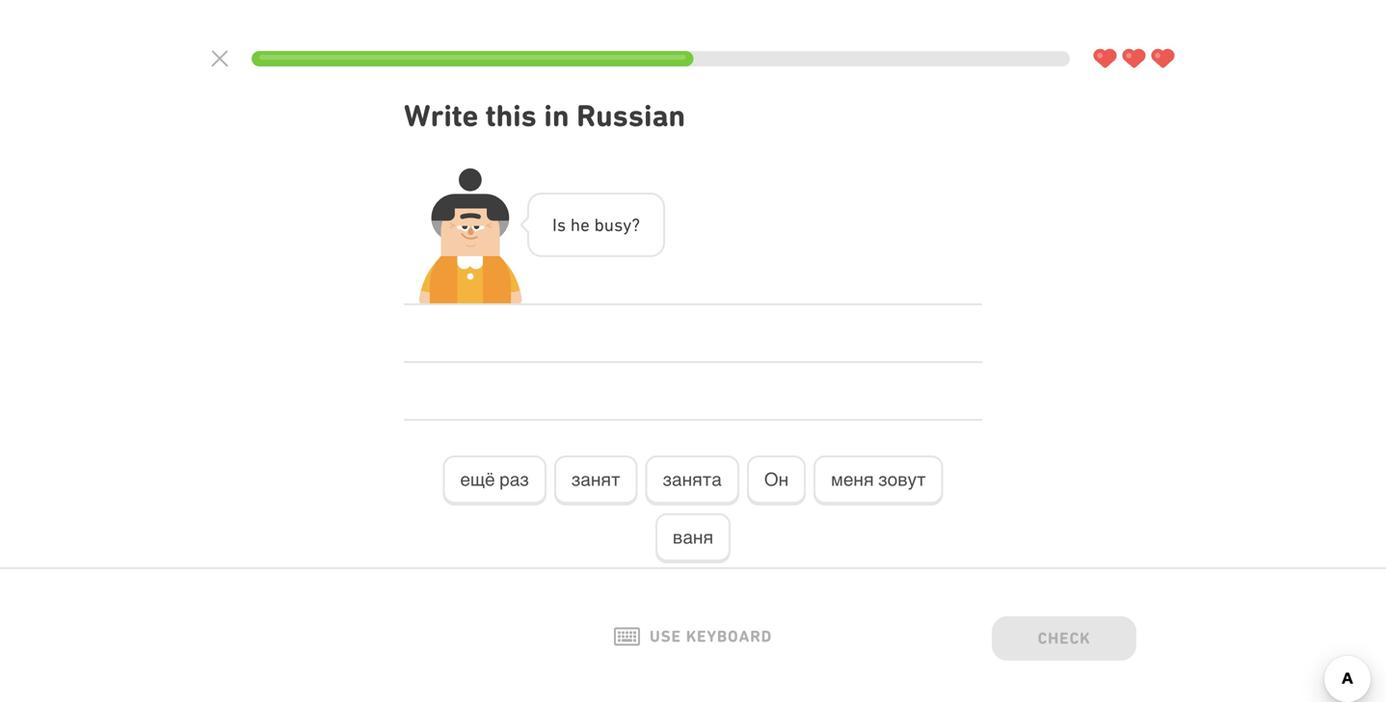 Task type: vqa. For each thing, say whether or not it's contained in the screenshot.
さ image
no



Task type: locate. For each thing, give the bounding box(es) containing it.
s
[[557, 214, 566, 235], [614, 214, 623, 235]]

0 horizontal spatial s
[[557, 214, 566, 235]]

ещё раз button
[[443, 456, 546, 506]]

ещё раз
[[460, 470, 529, 490]]

1 s from the left
[[557, 214, 566, 235]]

он button
[[747, 456, 806, 506]]

this
[[486, 98, 537, 134]]

занят
[[571, 470, 620, 490]]

russian
[[577, 98, 686, 134]]

i
[[552, 214, 557, 235]]

b
[[594, 214, 604, 235]]

занят button
[[554, 456, 638, 506]]

y
[[623, 214, 632, 235]]

in
[[544, 98, 569, 134]]

s left ?
[[614, 214, 623, 235]]

ваня
[[673, 527, 713, 548]]

progress bar
[[252, 51, 1070, 67]]

write this in russian
[[404, 98, 686, 134]]

ещё
[[460, 470, 495, 490]]

write
[[404, 98, 478, 134]]

меня
[[831, 470, 874, 490]]

s left h
[[557, 214, 566, 235]]

use keyboard button
[[614, 628, 772, 647]]

1 horizontal spatial s
[[614, 214, 623, 235]]



Task type: describe. For each thing, give the bounding box(es) containing it.
check
[[1038, 629, 1091, 648]]

занята
[[663, 470, 722, 490]]

?
[[632, 214, 640, 235]]

i s h e b u s y ?
[[552, 214, 640, 235]]

u
[[604, 214, 614, 235]]

он
[[764, 470, 789, 490]]

занята button
[[645, 456, 739, 506]]

раз
[[499, 470, 529, 490]]

меня зовут button
[[814, 456, 943, 506]]

2 s from the left
[[614, 214, 623, 235]]

h
[[571, 214, 581, 235]]

keyboard
[[686, 628, 772, 647]]

use keyboard
[[650, 628, 772, 647]]

меня зовут
[[831, 470, 926, 490]]

e
[[581, 214, 590, 235]]

use
[[650, 628, 682, 647]]

ваня button
[[655, 514, 731, 564]]

зовут
[[878, 470, 926, 490]]

check button
[[992, 617, 1137, 665]]



